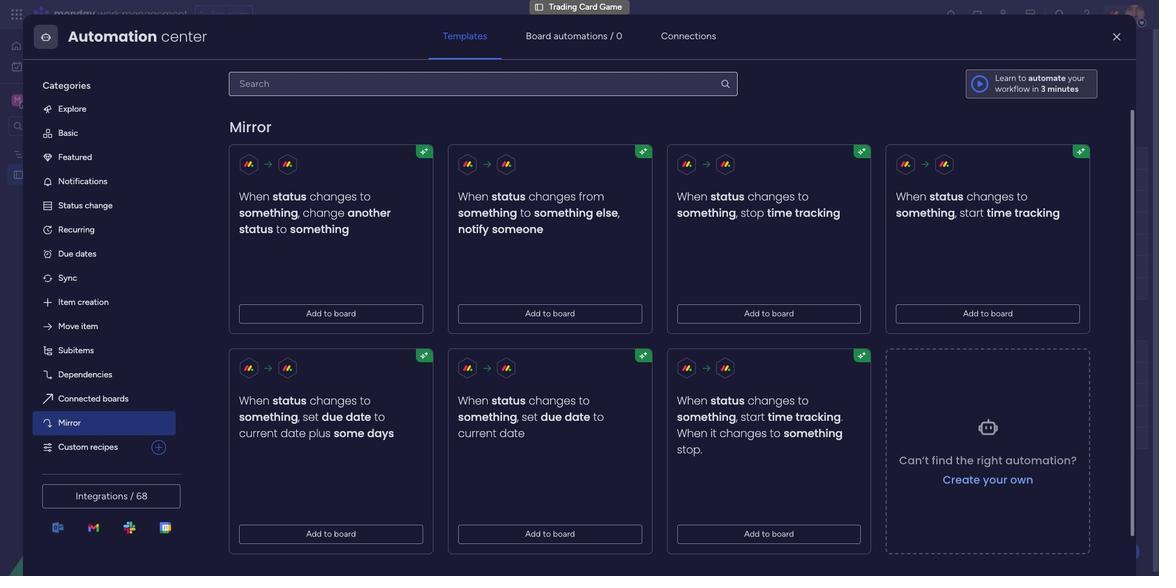 Task type: locate. For each thing, give the bounding box(es) containing it.
automations
[[554, 30, 608, 42]]

search everything image
[[1055, 8, 1067, 21]]

1 vertical spatial card
[[245, 39, 281, 59]]

and
[[294, 175, 308, 185], [289, 197, 303, 207], [275, 219, 289, 229], [268, 240, 282, 251]]

custom recipes option
[[33, 435, 147, 460]]

0 vertical spatial working on it
[[502, 175, 552, 185]]

status inside another status
[[239, 222, 274, 237]]

1 horizontal spatial when status changes to something , start time tracking
[[897, 189, 1061, 220]]

2023 down date field
[[617, 390, 635, 399]]

1 horizontal spatial /
[[610, 30, 614, 42]]

0 vertical spatial item
[[58, 297, 76, 307]]

update feed image
[[972, 8, 984, 21]]

on up "when status changes from something to something else , notify someone"
[[535, 175, 545, 185]]

person for person field for 1st the group title field from the bottom of the page
[[442, 346, 468, 357]]

2 working from the top
[[502, 196, 533, 207]]

days
[[368, 425, 395, 441]]

0 horizontal spatial current
[[239, 425, 278, 441]]

minutes
[[1048, 84, 1079, 94]]

creation
[[78, 297, 109, 307]]

marketing plan
[[28, 149, 84, 159]]

subitems
[[58, 345, 94, 356]]

1 vertical spatial nov 21, 2023
[[589, 390, 635, 399]]

1 vertical spatial marketing
[[228, 240, 266, 251]]

on for market research and target audience analysis
[[535, 175, 545, 185]]

2 person from the top
[[442, 346, 468, 357]]

1 person field from the top
[[439, 152, 471, 165]]

2023 down nov 18, 2023
[[617, 219, 635, 228]]

title for first the group title field
[[245, 127, 268, 143]]

0 vertical spatial person field
[[439, 152, 471, 165]]

from
[[580, 189, 605, 204]]

, inside when status changes to something , stop time tracking
[[737, 205, 738, 220]]

1 vertical spatial status field
[[512, 345, 542, 359]]

0 vertical spatial your
[[1069, 73, 1085, 83]]

audience
[[336, 175, 372, 185]]

find
[[933, 453, 954, 468]]

0 horizontal spatial /
[[130, 490, 134, 502]]

item 4
[[228, 368, 253, 379]]

time inside when status changes to something , stop time tracking
[[768, 205, 793, 220]]

start
[[961, 205, 985, 220], [741, 409, 766, 424]]

person field for first the group title field
[[439, 152, 471, 165]]

time for , start
[[988, 205, 1013, 220]]

3 2023 from the top
[[617, 390, 635, 399]]

0 vertical spatial on
[[535, 175, 545, 185]]

0 horizontal spatial marketing
[[28, 149, 66, 159]]

change
[[85, 200, 113, 211], [303, 205, 345, 220]]

nov 21, 2023 down date field
[[589, 390, 635, 399]]

to current date plus
[[239, 409, 386, 441]]

group title field up "item 4" on the left bottom of the page
[[205, 321, 271, 336]]

2 vertical spatial item
[[228, 390, 246, 401]]

group title up market
[[208, 127, 268, 143]]

Group Title field
[[205, 127, 271, 143], [205, 321, 271, 336]]

working up the stuck on the top left of page
[[502, 196, 533, 207]]

/ left 0
[[610, 30, 614, 42]]

0 vertical spatial /
[[610, 30, 614, 42]]

0 vertical spatial status
[[515, 153, 539, 163]]

game down the 'featured'
[[79, 169, 101, 179]]

status inside status change option
[[58, 200, 83, 211]]

featured
[[58, 152, 92, 162]]

main left table
[[207, 68, 225, 79]]

trading card game up add view image
[[185, 39, 330, 59]]

group up "item 4" on the left bottom of the page
[[208, 321, 242, 336]]

working on it up "when status changes from something to something else , notify someone"
[[502, 175, 552, 185]]

card down the 'featured'
[[59, 169, 77, 179]]

right
[[978, 453, 1003, 468]]

2 vertical spatial trading
[[28, 169, 56, 179]]

item
[[81, 321, 98, 332]]

2 2023 from the top
[[617, 219, 635, 228]]

0 horizontal spatial set
[[303, 409, 319, 424]]

create
[[944, 472, 981, 487]]

1 due from the left
[[322, 409, 343, 424]]

own
[[1011, 472, 1034, 487]]

1 horizontal spatial change
[[303, 205, 345, 220]]

2 status field from the top
[[512, 345, 542, 359]]

some days
[[334, 425, 395, 441]]

card up automations
[[580, 2, 598, 12]]

1 vertical spatial trading
[[185, 39, 241, 59]]

group title field up market
[[205, 127, 271, 143]]

1 horizontal spatial card
[[245, 39, 281, 59]]

mirror inside option
[[58, 418, 81, 428]]

to inside "when status changes from something to something else , notify someone"
[[521, 205, 532, 220]]

marketing left plan
[[28, 149, 66, 159]]

21, down 18,
[[605, 219, 615, 228]]

,
[[299, 205, 300, 220], [619, 205, 620, 220], [737, 205, 738, 220], [956, 205, 958, 220], [299, 409, 300, 424], [518, 409, 519, 424], [737, 409, 738, 424]]

when status changes to something , start time tracking
[[897, 189, 1061, 220], [678, 393, 842, 424]]

your down right
[[984, 472, 1008, 487]]

1 vertical spatial main
[[28, 94, 49, 106]]

connected boards
[[58, 394, 129, 404]]

1 vertical spatial group title field
[[205, 321, 271, 336]]

another
[[348, 205, 391, 220]]

/
[[610, 30, 614, 42], [130, 490, 134, 502]]

0 vertical spatial 2023
[[617, 197, 635, 206]]

0 vertical spatial marketing
[[28, 149, 66, 159]]

new
[[224, 475, 240, 486]]

add view image
[[269, 69, 274, 78]]

working
[[502, 175, 533, 185], [502, 196, 533, 207]]

2 horizontal spatial trading card game
[[549, 2, 622, 12]]

0 horizontal spatial mirror
[[58, 418, 81, 428]]

3
[[1042, 84, 1046, 94]]

stuck
[[516, 218, 538, 228]]

person field for 1st the group title field from the bottom of the page
[[439, 345, 471, 359]]

1 horizontal spatial due
[[541, 409, 563, 424]]

your up minutes
[[1069, 73, 1085, 83]]

1 vertical spatial group title
[[208, 321, 268, 336]]

2 nov 21, 2023 from the top
[[589, 390, 635, 399]]

nov
[[588, 197, 603, 206], [589, 219, 603, 228], [589, 390, 603, 399]]

, inside when status changes to something , change
[[299, 205, 300, 220]]

integrations / 68
[[76, 490, 148, 502]]

marketing for marketing plan
[[28, 149, 66, 159]]

main inside workspace selection element
[[28, 94, 49, 106]]

option
[[0, 143, 154, 145]]

1 horizontal spatial trading card game
[[185, 39, 330, 59]]

project
[[303, 346, 330, 356]]

date
[[346, 409, 372, 424], [565, 409, 591, 424], [281, 425, 306, 441], [500, 425, 525, 441]]

1 vertical spatial status
[[58, 200, 83, 211]]

item left 5
[[228, 390, 246, 401]]

1 vertical spatial mirror
[[58, 418, 81, 428]]

something
[[239, 205, 299, 220], [459, 205, 518, 220], [535, 205, 594, 220], [678, 205, 737, 220], [897, 205, 956, 220], [291, 222, 350, 237], [239, 409, 299, 424], [459, 409, 518, 424], [678, 409, 737, 424], [784, 425, 844, 441]]

0 horizontal spatial your
[[984, 472, 1008, 487]]

trading right public board icon
[[28, 169, 56, 179]]

working up "when status changes from something to something else , notify someone"
[[502, 175, 533, 185]]

0 horizontal spatial when status changes to something , start time tracking
[[678, 393, 842, 424]]

Date field
[[600, 345, 624, 359]]

1 vertical spatial 2023
[[617, 219, 635, 228]]

1 horizontal spatial trading
[[185, 39, 241, 59]]

group title for 1st the group title field from the bottom of the page
[[208, 321, 268, 336]]

item for item 4
[[228, 368, 246, 379]]

status inside "when status changes from something to something else , notify someone"
[[492, 189, 526, 204]]

tab
[[262, 64, 281, 83]]

and down the design on the top of the page
[[275, 219, 289, 229]]

stop.
[[678, 442, 703, 457]]

1 working from the top
[[502, 175, 533, 185]]

plan
[[68, 149, 84, 159]]

distribution
[[228, 219, 273, 229]]

see plans
[[211, 9, 248, 19]]

workspace image
[[11, 94, 24, 107]]

recipes
[[90, 442, 118, 452]]

trading card game up automations
[[549, 2, 622, 12]]

2023 right 18,
[[617, 197, 635, 206]]

current inside to current date
[[459, 425, 497, 441]]

2 on from the top
[[535, 196, 545, 207]]

lottie animation image
[[0, 454, 154, 576]]

connected boards option
[[33, 387, 176, 411]]

tracking inside when status changes to something , stop time tracking
[[796, 205, 841, 220]]

to inside to current date plus
[[375, 409, 386, 424]]

0 horizontal spatial trading card game
[[28, 169, 101, 179]]

someone
[[493, 222, 544, 237]]

list box
[[0, 141, 154, 348]]

0 vertical spatial nov
[[588, 197, 603, 206]]

1 vertical spatial nov
[[589, 219, 603, 228]]

notifications image
[[945, 8, 957, 21]]

1 horizontal spatial your
[[1069, 73, 1085, 83]]

item left 4 at bottom left
[[228, 368, 246, 379]]

0 vertical spatial start
[[961, 205, 985, 220]]

recurring
[[58, 225, 95, 235]]

market
[[228, 175, 254, 185]]

1 group from the top
[[208, 127, 242, 143]]

add to board
[[307, 308, 356, 319], [526, 308, 576, 319], [745, 308, 795, 319], [964, 308, 1014, 319], [307, 529, 356, 539], [526, 529, 576, 539], [745, 529, 795, 539]]

group for 1st the group title field from the bottom of the page
[[208, 321, 242, 336]]

1 person from the top
[[442, 153, 468, 163]]

to inside . when it changes to
[[771, 425, 781, 441]]

1 horizontal spatial main
[[207, 68, 225, 79]]

1 vertical spatial on
[[535, 196, 545, 207]]

title up market
[[245, 127, 268, 143]]

2 vertical spatial card
[[59, 169, 77, 179]]

nov left 18,
[[588, 197, 603, 206]]

1 current from the left
[[239, 425, 278, 441]]

1 horizontal spatial set
[[522, 409, 538, 424]]

campaign
[[320, 240, 359, 251]]

main for main table
[[207, 68, 225, 79]]

1 vertical spatial it
[[547, 196, 552, 207]]

connections
[[661, 30, 717, 42]]

2 horizontal spatial game
[[600, 2, 622, 12]]

setup
[[327, 219, 349, 229]]

due dates option
[[33, 242, 176, 266]]

2 title from the top
[[245, 321, 268, 336]]

0 vertical spatial group title
[[208, 127, 268, 143]]

when status changes from something to something else , notify someone
[[459, 189, 620, 237]]

on up the stuck on the top left of page
[[535, 196, 545, 207]]

1 vertical spatial item
[[228, 368, 246, 379]]

and left target
[[294, 175, 308, 185]]

james peterson image
[[1126, 5, 1145, 24]]

changes inside when status changes to something , change
[[310, 189, 357, 204]]

0 vertical spatial trading card game
[[549, 2, 622, 12]]

group
[[208, 127, 242, 143], [208, 321, 242, 336]]

21,
[[605, 219, 615, 228], [605, 390, 615, 399]]

0 vertical spatial title
[[245, 127, 268, 143]]

0 horizontal spatial main
[[28, 94, 49, 106]]

0 vertical spatial person
[[442, 153, 468, 163]]

and right the design on the top of the page
[[289, 197, 303, 207]]

1 vertical spatial 21,
[[605, 390, 615, 399]]

2 working on it from the top
[[502, 196, 552, 207]]

working on it for product design and development
[[502, 196, 552, 207]]

1 working on it from the top
[[502, 175, 552, 185]]

trading card game down the 'featured'
[[28, 169, 101, 179]]

trading up main table
[[185, 39, 241, 59]]

1 horizontal spatial mirror
[[230, 117, 272, 137]]

changes inside . when it changes to
[[720, 425, 768, 441]]

trading up board automations / 0
[[549, 2, 578, 12]]

something stop.
[[678, 425, 844, 457]]

your
[[1069, 73, 1085, 83], [984, 472, 1008, 487]]

1 vertical spatial your
[[984, 472, 1008, 487]]

group title
[[208, 127, 268, 143], [208, 321, 268, 336]]

time for , stop
[[768, 205, 793, 220]]

board
[[334, 308, 356, 319], [554, 308, 576, 319], [773, 308, 795, 319], [992, 308, 1014, 319], [334, 529, 356, 539], [554, 529, 576, 539], [773, 529, 795, 539]]

1 horizontal spatial current
[[459, 425, 497, 441]]

when inside when status changes to something , stop time tracking
[[678, 189, 708, 204]]

Status field
[[512, 152, 542, 165], [512, 345, 542, 359]]

0 horizontal spatial due
[[322, 409, 343, 424]]

0 horizontal spatial start
[[741, 409, 766, 424]]

1 vertical spatial group
[[208, 321, 242, 336]]

1 horizontal spatial marketing
[[228, 240, 266, 251]]

marketing down distribution
[[228, 240, 266, 251]]

2 group from the top
[[208, 321, 242, 336]]

1 vertical spatial working on it
[[502, 196, 552, 207]]

game up search field
[[285, 39, 330, 59]]

current inside to current date plus
[[239, 425, 278, 441]]

None search field
[[229, 72, 738, 96]]

0 vertical spatial main
[[207, 68, 225, 79]]

0 vertical spatial it
[[547, 175, 552, 185]]

main table
[[207, 68, 247, 79]]

nov down date field
[[589, 390, 603, 399]]

item inside option
[[58, 297, 76, 307]]

when inside . when it changes to
[[678, 425, 708, 441]]

logistics
[[291, 219, 325, 229]]

1 title from the top
[[245, 127, 268, 143]]

main for main workspace
[[28, 94, 49, 106]]

0 vertical spatial trading
[[549, 2, 578, 12]]

card up add view image
[[245, 39, 281, 59]]

group title up "item 4" on the left bottom of the page
[[208, 321, 268, 336]]

integrations
[[76, 490, 128, 502]]

product
[[228, 197, 258, 207]]

2 group title from the top
[[208, 321, 268, 336]]

nov 21, 2023
[[589, 219, 635, 228], [589, 390, 635, 399]]

1 group title from the top
[[208, 127, 268, 143]]

2 21, from the top
[[605, 390, 615, 399]]

1 vertical spatial working
[[502, 196, 533, 207]]

0 horizontal spatial game
[[79, 169, 101, 179]]

2 vertical spatial nov
[[589, 390, 603, 399]]

2 person field from the top
[[439, 345, 471, 359]]

group
[[242, 475, 265, 486]]

1 horizontal spatial when status changes to something , set due date
[[459, 393, 591, 424]]

changes inside "when status changes from something to something else , notify someone"
[[529, 189, 576, 204]]

0 vertical spatial mirror
[[230, 117, 272, 137]]

working for market research and target audience analysis
[[502, 175, 533, 185]]

1 vertical spatial start
[[741, 409, 766, 424]]

working on it up the stuck on the top left of page
[[502, 196, 552, 207]]

1 vertical spatial person field
[[439, 345, 471, 359]]

management
[[122, 7, 188, 21]]

1 when status changes to something , set due date from the left
[[239, 393, 372, 424]]

group up market
[[208, 127, 242, 143]]

and down distribution and logistics setup
[[268, 240, 282, 251]]

list box containing marketing plan
[[0, 141, 154, 348]]

help image
[[1081, 8, 1093, 21]]

categories heading
[[33, 69, 176, 97]]

1 horizontal spatial game
[[285, 39, 330, 59]]

item down sync
[[58, 297, 76, 307]]

card
[[580, 2, 598, 12], [245, 39, 281, 59], [59, 169, 77, 179]]

it
[[547, 175, 552, 185], [547, 196, 552, 207], [711, 425, 717, 441]]

due
[[322, 409, 343, 424], [541, 409, 563, 424]]

explore option
[[33, 97, 176, 121]]

2 vertical spatial 2023
[[617, 390, 635, 399]]

2 vertical spatial trading card game
[[28, 169, 101, 179]]

item 5
[[228, 390, 253, 401]]

0 vertical spatial group title field
[[205, 127, 271, 143]]

title up 4 at bottom left
[[245, 321, 268, 336]]

/ left 68
[[130, 490, 134, 502]]

distribution and logistics setup
[[228, 219, 349, 229]]

1 on from the top
[[535, 175, 545, 185]]

explore
[[58, 104, 87, 114]]

main inside button
[[207, 68, 225, 79]]

Person field
[[439, 152, 471, 165], [439, 345, 471, 359]]

add new group
[[207, 475, 265, 486]]

1 vertical spatial /
[[130, 490, 134, 502]]

main workspace
[[28, 94, 99, 106]]

learn
[[996, 73, 1017, 83]]

changes inside when status changes to something , stop time tracking
[[748, 189, 796, 204]]

tracking
[[796, 205, 841, 220], [1015, 205, 1061, 220], [796, 409, 842, 424]]

2 vertical spatial it
[[711, 425, 717, 441]]

1 set from the left
[[303, 409, 319, 424]]

0 vertical spatial group
[[208, 127, 242, 143]]

0 vertical spatial nov 21, 2023
[[589, 219, 635, 228]]

marketing for marketing and branding campaign
[[228, 240, 266, 251]]

0 vertical spatial when status changes to something , start time tracking
[[897, 189, 1061, 220]]

trading
[[549, 2, 578, 12], [185, 39, 241, 59], [28, 169, 56, 179]]

it for product design and development
[[547, 196, 552, 207]]

add to board button
[[239, 304, 424, 323], [459, 304, 643, 323], [678, 304, 862, 323], [897, 304, 1081, 323], [239, 525, 424, 544], [459, 525, 643, 544], [678, 525, 862, 544]]

0 vertical spatial working
[[502, 175, 533, 185]]

move item
[[58, 321, 98, 332]]

current for to current date
[[459, 425, 497, 441]]

21, down date field
[[605, 390, 615, 399]]

2 current from the left
[[459, 425, 497, 441]]

help
[[1109, 546, 1130, 558]]

0 horizontal spatial change
[[85, 200, 113, 211]]

2 vertical spatial status
[[515, 346, 539, 357]]

2 horizontal spatial trading
[[549, 2, 578, 12]]

0 horizontal spatial when status changes to something , set due date
[[239, 393, 372, 424]]

person
[[442, 153, 468, 163], [442, 346, 468, 357]]

2 set from the left
[[522, 409, 538, 424]]

nov down nov 18, 2023
[[589, 219, 603, 228]]

1 vertical spatial person
[[442, 346, 468, 357]]

Search for a column type search field
[[229, 72, 738, 96]]

main right workspace icon
[[28, 94, 49, 106]]

mirror up market
[[230, 117, 272, 137]]

0 vertical spatial status field
[[512, 152, 542, 165]]

1 vertical spatial title
[[245, 321, 268, 336]]

mirror up "custom"
[[58, 418, 81, 428]]

0 vertical spatial card
[[580, 2, 598, 12]]

1 vertical spatial trading card game
[[185, 39, 330, 59]]

nov 21, 2023 down nov 18, 2023
[[589, 219, 635, 228]]

game
[[600, 2, 622, 12], [285, 39, 330, 59], [79, 169, 101, 179]]

0 vertical spatial 21,
[[605, 219, 615, 228]]

game up 0
[[600, 2, 622, 12]]



Task type: vqa. For each thing, say whether or not it's contained in the screenshot.
work management
no



Task type: describe. For each thing, give the bounding box(es) containing it.
subitems option
[[33, 339, 176, 363]]

title for 1st the group title field from the bottom of the page
[[245, 321, 268, 336]]

table
[[227, 68, 247, 79]]

main table button
[[204, 67, 250, 80]]

board automations / 0
[[526, 30, 623, 42]]

status inside when status changes to something , stop time tracking
[[711, 189, 745, 204]]

tracking for , start
[[1015, 205, 1061, 220]]

your workflow in
[[996, 73, 1085, 94]]

branding
[[284, 240, 318, 251]]

board
[[526, 30, 552, 42]]

notify
[[459, 222, 489, 237]]

1 21, from the top
[[605, 219, 615, 228]]

date inside to current date
[[500, 425, 525, 441]]

else
[[597, 205, 619, 220]]

trading card game button
[[183, 39, 349, 59]]

work
[[98, 7, 119, 21]]

working for product design and development
[[502, 196, 533, 207]]

1 vertical spatial game
[[285, 39, 330, 59]]

0 horizontal spatial card
[[59, 169, 77, 179]]

automation
[[68, 27, 157, 46]]

dependencies
[[58, 370, 112, 380]]

categories
[[43, 80, 91, 91]]

workspace selection element
[[11, 93, 101, 109]]

to inside when status changes to something , stop time tracking
[[799, 189, 809, 204]]

2 when status changes to something , set due date from the left
[[459, 393, 591, 424]]

3 nov from the top
[[589, 390, 603, 399]]

product design and development
[[228, 197, 355, 207]]

help button
[[1098, 542, 1140, 562]]

invite members image
[[999, 8, 1011, 21]]

monday marketplace image
[[1025, 8, 1037, 21]]

when inside when status changes to something , change
[[239, 189, 270, 204]]

dates
[[75, 249, 96, 259]]

recurring option
[[33, 218, 176, 242]]

2 horizontal spatial card
[[580, 2, 598, 12]]

group for first the group title field
[[208, 127, 242, 143]]

status change
[[58, 200, 113, 211]]

Search field
[[281, 95, 317, 112]]

analysis
[[374, 175, 405, 185]]

basic
[[58, 128, 78, 138]]

2 vertical spatial game
[[79, 169, 101, 179]]

2 group title field from the top
[[205, 321, 271, 336]]

target
[[310, 175, 334, 185]]

plans
[[228, 9, 248, 19]]

design
[[260, 197, 287, 207]]

, inside "when status changes from something to something else , notify someone"
[[619, 205, 620, 220]]

change inside option
[[85, 200, 113, 211]]

1 2023 from the top
[[617, 197, 635, 206]]

notifications option
[[33, 170, 176, 194]]

to current date
[[459, 409, 605, 441]]

item for item creation
[[58, 297, 76, 307]]

something inside when status changes to something , change
[[239, 205, 299, 220]]

categories list box
[[33, 69, 186, 460]]

in
[[1033, 84, 1039, 94]]

it inside . when it changes to
[[711, 425, 717, 441]]

the
[[957, 453, 975, 468]]

collapse image
[[1124, 99, 1133, 109]]

create your own link
[[944, 472, 1034, 487]]

research
[[257, 175, 292, 185]]

add inside button
[[207, 475, 222, 486]]

workflow
[[996, 84, 1031, 94]]

person for person field for first the group title field
[[442, 153, 468, 163]]

lottie animation element
[[0, 454, 154, 576]]

2 due from the left
[[541, 409, 563, 424]]

tab inside main table "tab list"
[[262, 64, 281, 83]]

dependencies option
[[33, 363, 176, 387]]

can't
[[900, 453, 930, 468]]

integrations / 68 button
[[43, 484, 181, 509]]

.
[[842, 409, 843, 424]]

68
[[136, 490, 148, 502]]

workspace
[[51, 94, 99, 106]]

add new group button
[[184, 471, 270, 491]]

main table tab list
[[183, 64, 1136, 84]]

current for to current date plus
[[239, 425, 278, 441]]

notifications
[[58, 176, 108, 187]]

1 horizontal spatial start
[[961, 205, 985, 220]]

home
[[27, 40, 50, 51]]

stop
[[741, 205, 765, 220]]

home option
[[7, 36, 147, 56]]

center
[[161, 27, 207, 46]]

item creation option
[[33, 290, 176, 315]]

1 status field from the top
[[512, 152, 542, 165]]

board automations / 0 button
[[512, 22, 637, 51]]

automate
[[1029, 73, 1066, 83]]

select product image
[[11, 8, 23, 21]]

plus
[[309, 425, 331, 441]]

due dates
[[58, 249, 96, 259]]

working on it for market research and target audience analysis
[[502, 175, 552, 185]]

. when it changes to
[[678, 409, 843, 441]]

search image
[[720, 78, 731, 89]]

1 vertical spatial when status changes to something , start time tracking
[[678, 393, 842, 424]]

to inside when status changes to something , change
[[360, 189, 371, 204]]

when status changes to something , change
[[239, 189, 371, 220]]

1 nov 21, 2023 from the top
[[589, 219, 635, 228]]

another status
[[239, 205, 391, 237]]

can't find the right automation? create your own
[[900, 453, 1078, 487]]

to something
[[274, 222, 350, 237]]

change inside when status changes to something , change
[[303, 205, 345, 220]]

your inside your workflow in
[[1069, 73, 1085, 83]]

something inside something stop.
[[784, 425, 844, 441]]

date inside to current date plus
[[281, 425, 306, 441]]

item creation
[[58, 297, 109, 307]]

connected
[[58, 394, 101, 404]]

your inside can't find the right automation? create your own
[[984, 472, 1008, 487]]

1 nov from the top
[[588, 197, 603, 206]]

group title for first the group title field
[[208, 127, 268, 143]]

2 nov from the top
[[589, 219, 603, 228]]

done
[[517, 240, 537, 250]]

1 group title field from the top
[[205, 127, 271, 143]]

status inside when status changes to something , change
[[273, 189, 307, 204]]

status change option
[[33, 194, 176, 218]]

tracking for , stop
[[796, 205, 841, 220]]

boards
[[103, 394, 129, 404]]

sync option
[[33, 266, 176, 290]]

public board image
[[13, 169, 24, 180]]

to inside to current date
[[594, 409, 605, 424]]

sync
[[58, 273, 77, 283]]

custom
[[58, 442, 88, 452]]

move item option
[[33, 315, 176, 339]]

monday
[[54, 7, 95, 21]]

automation?
[[1006, 453, 1078, 468]]

date
[[603, 346, 621, 357]]

see plans button
[[195, 5, 253, 24]]

Search in workspace field
[[25, 119, 101, 133]]

it for market research and target audience analysis
[[547, 175, 552, 185]]

nov 18, 2023
[[588, 197, 635, 206]]

basic option
[[33, 121, 176, 146]]

learn to automate
[[996, 73, 1066, 83]]

marketing and branding campaign
[[228, 240, 359, 251]]

5
[[248, 390, 253, 401]]

featured option
[[33, 146, 176, 170]]

when inside "when status changes from something to something else , notify someone"
[[459, 189, 489, 204]]

0 horizontal spatial trading
[[28, 169, 56, 179]]

see
[[211, 9, 226, 19]]

home link
[[7, 36, 147, 56]]

0
[[617, 30, 623, 42]]

item for item 5
[[228, 390, 246, 401]]

0 vertical spatial game
[[600, 2, 622, 12]]

custom recipes
[[58, 442, 118, 452]]

mirror option
[[33, 411, 176, 435]]

on for product design and development
[[535, 196, 545, 207]]

something inside when status changes to something , stop time tracking
[[678, 205, 737, 220]]

automation center
[[68, 27, 207, 46]]



